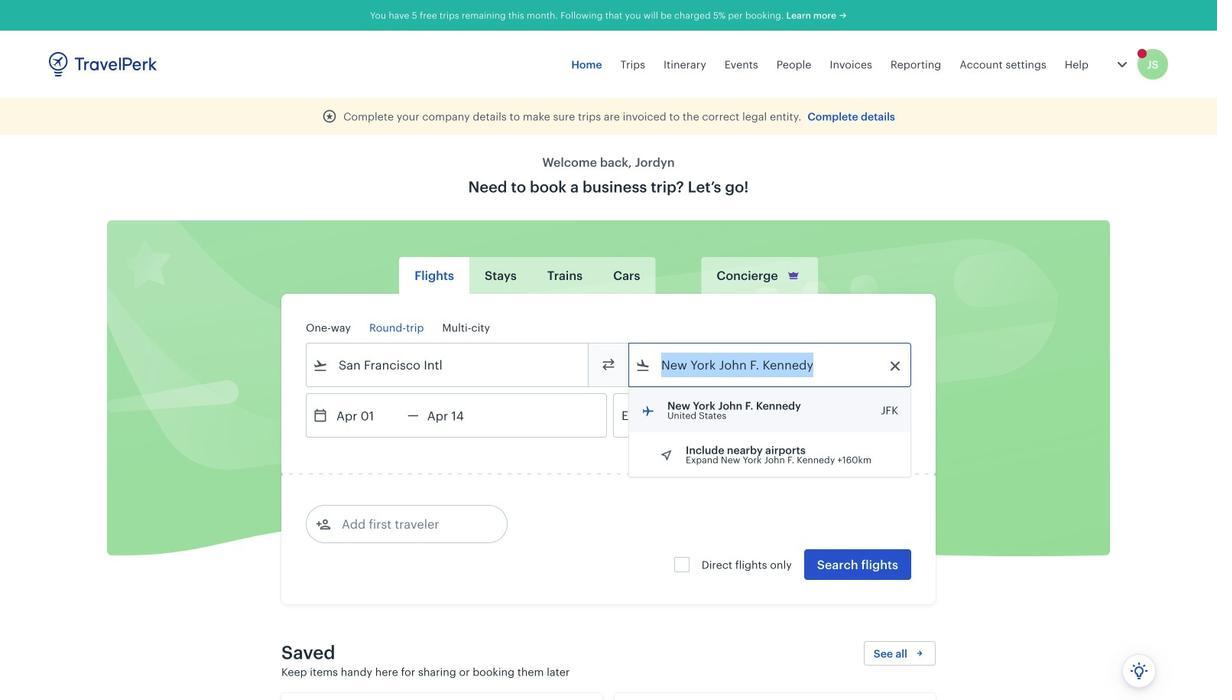 Task type: locate. For each thing, give the bounding box(es) containing it.
Depart text field
[[328, 394, 408, 437]]

To search field
[[651, 353, 891, 377]]

Add first traveler search field
[[331, 512, 490, 536]]



Task type: describe. For each thing, give the bounding box(es) containing it.
Return text field
[[419, 394, 499, 437]]

From search field
[[328, 353, 568, 377]]



